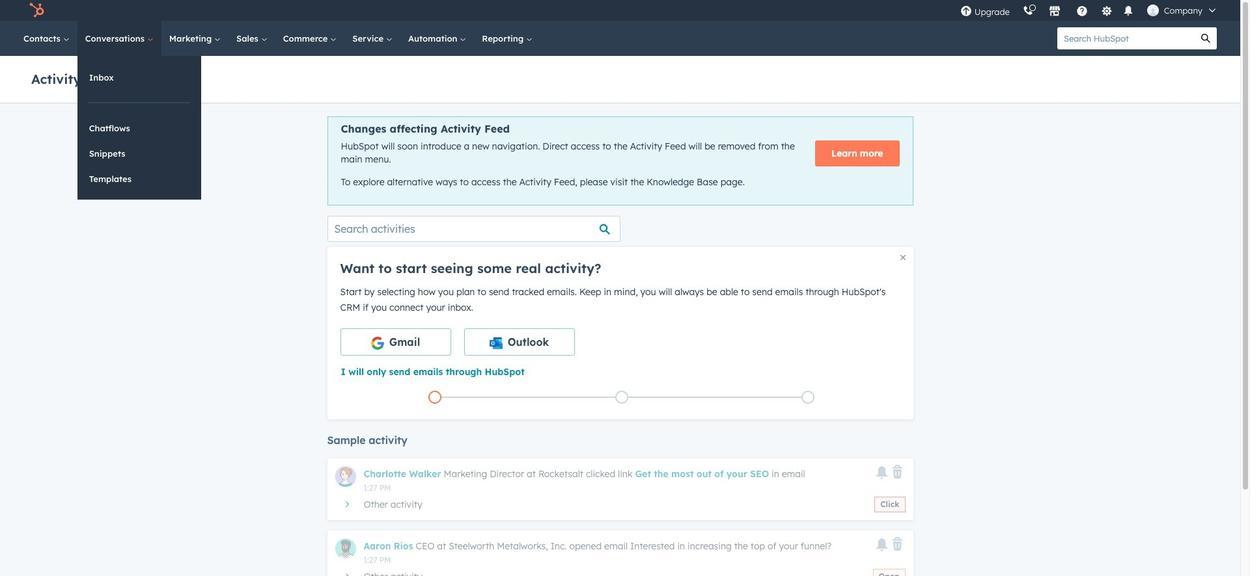 Task type: describe. For each thing, give the bounding box(es) containing it.
conversations menu
[[77, 56, 201, 200]]

Search activities search field
[[327, 216, 620, 242]]



Task type: vqa. For each thing, say whether or not it's contained in the screenshot.
Ruby Anderson icon in the right top of the page
no



Task type: locate. For each thing, give the bounding box(es) containing it.
close image
[[900, 255, 905, 260]]

None checkbox
[[464, 329, 575, 356]]

marketplaces image
[[1049, 6, 1060, 18]]

None checkbox
[[340, 329, 451, 356]]

onboarding.steps.sendtrackedemailingmail.title image
[[618, 395, 625, 402]]

list
[[342, 389, 901, 407]]

onboarding.steps.finalstep.title image
[[805, 395, 811, 402]]

jacob simon image
[[1147, 5, 1159, 16]]

menu
[[954, 0, 1225, 21]]

Search HubSpot search field
[[1057, 27, 1195, 49]]



